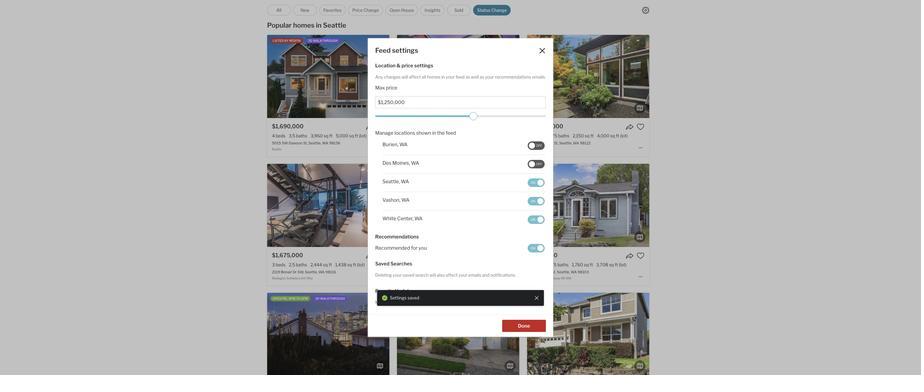 Task type: vqa. For each thing, say whether or not it's contained in the screenshot.
HS
yes



Task type: locate. For each thing, give the bounding box(es) containing it.
seattle, down 3,960
[[309, 141, 322, 146]]

ft up 98108
[[460, 133, 464, 138]]

0 horizontal spatial change
[[364, 8, 379, 13]]

saved inside settings saved section
[[408, 296, 420, 301]]

Status Change radio
[[474, 5, 511, 15]]

hathaway
[[547, 277, 561, 280]]

status change
[[478, 8, 507, 13]]

wa down moines,
[[401, 179, 409, 185]]

photo of 1221 bigelow ave n, seattle, wa 98109 image
[[145, 293, 268, 375], [267, 293, 390, 375], [390, 293, 512, 375]]

price right & on the left top of page
[[402, 63, 414, 69]]

wa left 98144
[[453, 270, 459, 275]]

st, inside 5015 sw dawson st, seattle, wa 98136 redfin
[[303, 141, 308, 146]]

0 horizontal spatial s,
[[426, 141, 429, 146]]

sq right 3,708
[[610, 262, 614, 267]]

0 horizontal spatial in
[[316, 21, 322, 29]]

baths for $1,690,000
[[296, 133, 308, 138]]

windermere down 4th
[[402, 148, 420, 151]]

popular homes in seattle
[[267, 21, 347, 29]]

seattle, up rlty
[[305, 270, 318, 275]]

settings up location & price settings
[[392, 46, 419, 54]]

settings saved
[[390, 296, 420, 301]]

in right all
[[442, 74, 445, 80]]

homes right all
[[427, 74, 441, 80]]

1 manage from the top
[[376, 130, 394, 136]]

0 horizontal spatial dr
[[293, 270, 297, 275]]

1 photo of 2314 e lynn st, seattle, wa 98112 image from the left
[[275, 293, 398, 375]]

Insights radio
[[421, 5, 445, 15]]

s, inside the 2537 shoreland dr s, seattle, wa 98144 windermere r e mount baker
[[435, 270, 438, 275]]

&
[[397, 63, 401, 69]]

olive
[[545, 141, 554, 146]]

98108
[[450, 141, 462, 146]]

estate
[[428, 148, 437, 151]]

seattle, up 'baker'
[[439, 270, 452, 275]]

wa inside 5015 sw dawson st, seattle, wa 98136 redfin
[[323, 141, 329, 146]]

seattle, for e
[[560, 141, 573, 146]]

windermere down '2537'
[[402, 277, 420, 280]]

514 n 86th st, seattle, wa 98103 berkshire hathaway hs nw
[[532, 270, 590, 280]]

(lot) for $1,550,000
[[621, 133, 628, 138]]

in left seattle
[[316, 21, 322, 29]]

max
[[376, 85, 385, 91]]

seattle, up 'co.'
[[430, 141, 443, 146]]

berkshire
[[532, 277, 546, 280]]

e left olive
[[542, 141, 544, 146]]

price down "changes"
[[386, 85, 398, 91]]

baths
[[296, 133, 308, 138], [428, 133, 439, 138], [559, 133, 570, 138], [296, 262, 307, 267], [558, 262, 569, 267]]

sq up 98116
[[323, 262, 328, 267]]

e inside the 2537 shoreland dr s, seattle, wa 98144 windermere r e mount baker
[[424, 277, 426, 280]]

moines,
[[393, 160, 410, 166]]

3d walkthrough
[[308, 39, 338, 43], [316, 297, 345, 301], [403, 297, 433, 301]]

st, for $1,550,000
[[555, 141, 559, 146]]

listed
[[273, 39, 284, 43]]

1 vertical spatial s,
[[435, 270, 438, 275]]

Max price input text field
[[378, 100, 544, 105]]

seattle, inside 2822 e olive st, seattle, wa 98122 compass
[[560, 141, 573, 146]]

photo of 2537 shoreland dr s, seattle, wa 98144 image
[[275, 164, 398, 247], [398, 164, 520, 247], [520, 164, 642, 247]]

1,438
[[336, 262, 347, 267]]

1 horizontal spatial 3 beds
[[402, 133, 416, 138]]

st, right dawson
[[303, 141, 308, 146]]

0 horizontal spatial 3d
[[308, 39, 313, 43]]

st, right olive
[[555, 141, 559, 146]]

3 photo of 514 n 86th st, seattle, wa 98103 image from the left
[[650, 164, 772, 247]]

photo of 9017 4th ave s, seattle, wa 98108 image
[[275, 35, 398, 118], [398, 35, 520, 118], [520, 35, 642, 118]]

(lot) right 4,000
[[621, 133, 628, 138]]

3d down updates
[[403, 297, 407, 301]]

photo of 2822 e olive st, seattle, wa 98122 image
[[405, 35, 528, 118], [528, 35, 650, 118], [650, 35, 772, 118]]

1 vertical spatial 3 beds
[[272, 262, 286, 267]]

0 vertical spatial s,
[[426, 141, 429, 146]]

baths for $1,550,000
[[559, 133, 570, 138]]

photo of 5015 sw dawson st, seattle, wa 98136 image
[[145, 35, 268, 118], [267, 35, 390, 118], [390, 35, 512, 118]]

st,
[[303, 141, 308, 146], [555, 141, 559, 146], [552, 270, 557, 275]]

feed
[[456, 74, 465, 80], [446, 130, 456, 136]]

0 horizontal spatial 3 beds
[[272, 262, 286, 267]]

2 manage from the top
[[376, 300, 392, 305]]

ft left 3,708
[[590, 262, 594, 267]]

3 up 9017
[[402, 133, 405, 138]]

photo of 918 n 91st st, seattle, wa 98103 image
[[405, 293, 528, 375], [528, 293, 650, 375], [650, 293, 772, 375]]

5,000 sq ft (lot)
[[336, 133, 367, 138]]

s, inside "9017 4th ave s, seattle, wa 98108 windermere real estate co."
[[426, 141, 429, 146]]

sq right 1,438
[[348, 262, 352, 267]]

as left well
[[466, 74, 471, 80]]

favorites
[[402, 300, 420, 305]]

seattle, up "hs"
[[558, 270, 571, 275]]

3 beds up 9017
[[402, 133, 416, 138]]

1 horizontal spatial change
[[492, 8, 507, 13]]

$1,550,000
[[532, 123, 564, 130]]

0 vertical spatial feed
[[456, 74, 465, 80]]

1 horizontal spatial will
[[430, 273, 436, 278]]

st, inside 2822 e olive st, seattle, wa 98122 compass
[[555, 141, 559, 146]]

1 vertical spatial feed
[[446, 130, 456, 136]]

wa down 2,444 sq ft
[[319, 270, 325, 275]]

ft up the 98122 on the right top
[[591, 133, 594, 138]]

ft right 5,000
[[355, 133, 358, 138]]

3d right 6pm
[[316, 297, 320, 301]]

3
[[402, 133, 405, 138], [272, 262, 275, 267]]

recommended for you
[[376, 245, 427, 251]]

in
[[316, 21, 322, 29], [442, 74, 445, 80], [433, 130, 437, 136]]

photo of 2314 e lynn st, seattle, wa 98112 image
[[275, 293, 398, 375], [398, 293, 520, 375], [520, 293, 642, 375]]

Sold radio
[[448, 5, 471, 15]]

2 photo of 2537 shoreland dr s, seattle, wa 98144 image from the left
[[398, 164, 520, 247]]

1 horizontal spatial e
[[542, 141, 544, 146]]

1.75 for 1,760 sq ft
[[549, 262, 557, 267]]

(lot) right 5,000
[[359, 133, 367, 138]]

3d right redfin
[[308, 39, 313, 43]]

your
[[446, 74, 455, 80], [486, 74, 495, 80], [393, 273, 402, 278], [459, 273, 468, 278], [392, 300, 401, 305], [434, 300, 443, 305]]

0 vertical spatial will
[[402, 74, 408, 80]]

will down location & price settings
[[402, 74, 408, 80]]

0 vertical spatial homes
[[293, 21, 315, 29]]

wa down 3,960 sq ft
[[323, 141, 329, 146]]

settings up all
[[415, 63, 434, 69]]

your down favorite updates
[[392, 300, 401, 305]]

price change
[[353, 8, 379, 13]]

3 beds
[[402, 133, 416, 138], [272, 262, 286, 267]]

1 horizontal spatial 3
[[402, 133, 405, 138]]

wa down the 2,150
[[574, 141, 580, 146]]

fri,
[[282, 297, 288, 301]]

homes
[[293, 21, 315, 29], [427, 74, 441, 80]]

sq up the 98122 on the right top
[[585, 133, 590, 138]]

beds up 2119
[[276, 262, 286, 267]]

ft for 1,438 sq ft (lot)
[[353, 262, 357, 267]]

0 horizontal spatial 1.75 baths
[[419, 133, 439, 138]]

wa down the "2,013"
[[444, 141, 450, 146]]

1.75 for 2,013 sq ft
[[419, 133, 427, 138]]

st, up the hathaway
[[552, 270, 557, 275]]

saved
[[403, 273, 415, 278], [408, 296, 420, 301]]

sq up 98108
[[455, 133, 459, 138]]

e right r
[[424, 277, 426, 280]]

3 photo of 2119 bonair dr sw, seattle, wa 98116 image from the left
[[390, 164, 512, 247]]

98122
[[580, 141, 591, 146]]

your left well
[[446, 74, 455, 80]]

2 dr from the left
[[430, 270, 434, 275]]

your right well
[[486, 74, 495, 80]]

baker
[[436, 277, 444, 280]]

in left the the at the left top of the page
[[433, 130, 437, 136]]

(lot)
[[359, 133, 367, 138], [621, 133, 628, 138], [357, 262, 365, 267], [620, 262, 627, 267]]

0 vertical spatial e
[[542, 141, 544, 146]]

manage up burien, at top left
[[376, 130, 394, 136]]

1 change from the left
[[364, 8, 379, 13]]

1.75 up 86th
[[549, 262, 557, 267]]

1 horizontal spatial 3d
[[316, 297, 320, 301]]

affect
[[409, 74, 421, 80], [446, 273, 458, 278]]

for
[[411, 245, 418, 251]]

1 photo of 918 n 91st st, seattle, wa 98103 image from the left
[[405, 293, 528, 375]]

done
[[518, 323, 531, 329]]

seattle, inside "9017 4th ave s, seattle, wa 98108 windermere real estate co."
[[430, 141, 443, 146]]

bonair
[[281, 270, 292, 275]]

baths up dawson
[[296, 133, 308, 138]]

3 photo of 2314 e lynn st, seattle, wa 98112 image from the left
[[520, 293, 642, 375]]

homes down new
[[293, 21, 315, 29]]

1 vertical spatial homes
[[427, 74, 441, 80]]

0 horizontal spatial as
[[466, 74, 471, 80]]

beds for 1.75 baths
[[406, 133, 416, 138]]

deleting
[[376, 273, 392, 278]]

seattle, inside the 2537 shoreland dr s, seattle, wa 98144 windermere r e mount baker
[[439, 270, 452, 275]]

also
[[437, 273, 445, 278]]

1.75 baths up ave
[[419, 133, 439, 138]]

feed right the the at the left top of the page
[[446, 130, 456, 136]]

seattle, for bonair
[[305, 270, 318, 275]]

change right the status at the top right of page
[[492, 8, 507, 13]]

option group
[[267, 5, 511, 15]]

photo of 514 n 86th st, seattle, wa 98103 image
[[405, 164, 528, 247], [528, 164, 650, 247], [650, 164, 772, 247]]

0 horizontal spatial 1.75
[[419, 133, 427, 138]]

manage down favorite
[[376, 300, 392, 305]]

2,013
[[443, 133, 454, 138]]

0 horizontal spatial price
[[386, 85, 398, 91]]

will left also
[[430, 273, 436, 278]]

wa right center,
[[415, 216, 423, 222]]

0 vertical spatial 3 beds
[[402, 133, 416, 138]]

wa inside 2822 e olive st, seattle, wa 98122 compass
[[574, 141, 580, 146]]

sq for 3,708
[[610, 262, 614, 267]]

dr inside the 2537 shoreland dr s, seattle, wa 98144 windermere r e mount baker
[[430, 270, 434, 275]]

saved down the 5 beds
[[403, 273, 415, 278]]

des moines, wa
[[383, 160, 420, 166]]

0 vertical spatial windermere
[[402, 148, 420, 151]]

1 horizontal spatial 1.75
[[549, 262, 557, 267]]

1 vertical spatial saved
[[408, 296, 420, 301]]

manage
[[376, 130, 394, 136], [376, 300, 392, 305]]

beds right 4
[[276, 133, 286, 138]]

$2,100,000
[[402, 252, 434, 259]]

0 horizontal spatial e
[[424, 277, 426, 280]]

0 vertical spatial 1.75 baths
[[419, 133, 439, 138]]

sq for 2,444
[[323, 262, 328, 267]]

feed left well
[[456, 74, 465, 80]]

as right well
[[480, 74, 485, 80]]

s, right ave
[[426, 141, 429, 146]]

(lot) right 3,708
[[620, 262, 627, 267]]

1 horizontal spatial 1.75 baths
[[549, 262, 569, 267]]

change for status change
[[492, 8, 507, 13]]

1 photo of 5015 sw dawson st, seattle, wa 98136 image from the left
[[145, 35, 268, 118]]

change for price change
[[364, 8, 379, 13]]

e
[[542, 141, 544, 146], [424, 277, 426, 280]]

ft right 1,438
[[353, 262, 357, 267]]

3 for 2.5 baths
[[272, 262, 275, 267]]

dr for sw,
[[293, 270, 297, 275]]

3,960
[[311, 133, 323, 138]]

1 windermere from the top
[[402, 148, 420, 151]]

ft for 3,708 sq ft (lot)
[[615, 262, 619, 267]]

1.75 baths up 514 n 86th st, seattle, wa 98103 berkshire hathaway hs nw
[[549, 262, 569, 267]]

feed
[[376, 46, 391, 54]]

1 photo of 2537 shoreland dr s, seattle, wa 98144 image from the left
[[275, 164, 398, 247]]

3 for 1.75 baths
[[402, 133, 405, 138]]

ave
[[419, 141, 425, 146]]

change
[[364, 8, 379, 13], [492, 8, 507, 13]]

1.75 up ave
[[419, 133, 427, 138]]

beds for 2.5 baths
[[276, 262, 286, 267]]

dr for s,
[[430, 270, 434, 275]]

mount
[[426, 277, 435, 280]]

sq
[[324, 133, 329, 138], [350, 133, 354, 138], [455, 133, 459, 138], [585, 133, 590, 138], [611, 133, 616, 138], [323, 262, 328, 267], [348, 262, 352, 267], [585, 262, 589, 267], [610, 262, 614, 267]]

98144
[[460, 270, 471, 275]]

1 vertical spatial windermere
[[402, 277, 420, 280]]

ft for 4,000 sq ft (lot)
[[617, 133, 620, 138]]

baths up 2822 e olive st, seattle, wa 98122 compass
[[559, 133, 570, 138]]

any
[[376, 74, 383, 80]]

1 photo of 2822 e olive st, seattle, wa 98122 image from the left
[[405, 35, 528, 118]]

dr up "mount"
[[430, 270, 434, 275]]

wa
[[323, 141, 329, 146], [444, 141, 450, 146], [574, 141, 580, 146], [400, 142, 408, 148], [411, 160, 420, 166], [401, 179, 409, 185], [402, 197, 410, 203], [415, 216, 423, 222], [319, 270, 325, 275], [453, 270, 459, 275], [571, 270, 577, 275]]

wa up nw
[[571, 270, 577, 275]]

option group containing all
[[267, 5, 511, 15]]

st, inside 514 n 86th st, seattle, wa 98103 berkshire hathaway hs nw
[[552, 270, 557, 275]]

seattle, inside 5015 sw dawson st, seattle, wa 98136 redfin
[[309, 141, 322, 146]]

1 vertical spatial 3
[[272, 262, 275, 267]]

2.75
[[549, 133, 558, 138]]

1 vertical spatial 1.75
[[549, 262, 557, 267]]

seattle, inside 514 n 86th st, seattle, wa 98103 berkshire hathaway hs nw
[[558, 270, 571, 275]]

2 photo of 5015 sw dawson st, seattle, wa 98136 image from the left
[[267, 35, 390, 118]]

open house
[[390, 8, 414, 13]]

0 vertical spatial 1.75
[[419, 133, 427, 138]]

saved left or at the left bottom of the page
[[408, 296, 420, 301]]

baths for $714,950
[[558, 262, 569, 267]]

windermere for 2537
[[402, 277, 420, 280]]

0 horizontal spatial homes
[[293, 21, 315, 29]]

0 vertical spatial 3
[[402, 133, 405, 138]]

2 photo of 514 n 86th st, seattle, wa 98103 image from the left
[[528, 164, 650, 247]]

1 vertical spatial in
[[442, 74, 445, 80]]

manage your favorites or edit your group settings.
[[376, 300, 474, 305]]

1 horizontal spatial s,
[[435, 270, 438, 275]]

photo of 2119 bonair dr sw, seattle, wa 98116 image
[[145, 164, 268, 247], [267, 164, 390, 247], [390, 164, 512, 247]]

5
[[402, 262, 405, 267]]

beds up 4th
[[406, 133, 416, 138]]

1 horizontal spatial price
[[402, 63, 414, 69]]

sq up "98103"
[[585, 262, 589, 267]]

favorite updates
[[376, 288, 415, 294]]

affect right also
[[446, 273, 458, 278]]

2 photo of 2822 e olive st, seattle, wa 98122 image from the left
[[528, 35, 650, 118]]

ft right 3,708
[[615, 262, 619, 267]]

new
[[301, 8, 310, 13]]

beds for 3.5 baths
[[276, 133, 286, 138]]

0 vertical spatial manage
[[376, 130, 394, 136]]

3 up 2119
[[272, 262, 275, 267]]

1 horizontal spatial in
[[433, 130, 437, 136]]

to
[[296, 297, 301, 301]]

walkthrough for open fri, 4pm to 6pm
[[320, 297, 345, 301]]

seattle, inside "2119 bonair dr sw, seattle, wa 98116 realogics sotheby's int'l rlty"
[[305, 270, 318, 275]]

0 horizontal spatial 3
[[272, 262, 275, 267]]

2.5 baths
[[289, 262, 307, 267]]

3 photo of 2822 e olive st, seattle, wa 98122 image from the left
[[650, 35, 772, 118]]

1 vertical spatial manage
[[376, 300, 392, 305]]

3 beds up 2119
[[272, 262, 286, 267]]

sq right 4,000
[[611, 133, 616, 138]]

s, up 'baker'
[[435, 270, 438, 275]]

sq right 3,960
[[324, 133, 329, 138]]

1 horizontal spatial dr
[[430, 270, 434, 275]]

1 vertical spatial affect
[[446, 273, 458, 278]]

hs
[[562, 277, 566, 280]]

2537 shoreland dr s, seattle, wa 98144 windermere r e mount baker
[[402, 270, 471, 280]]

1,438 sq ft (lot)
[[336, 262, 365, 267]]

1 vertical spatial 1.75 baths
[[549, 262, 569, 267]]

0 horizontal spatial affect
[[409, 74, 421, 80]]

wa left 4th
[[400, 142, 408, 148]]

(lot) for $714,950
[[620, 262, 627, 267]]

affect left all
[[409, 74, 421, 80]]

2 change from the left
[[492, 8, 507, 13]]

sq right 5,000
[[350, 133, 354, 138]]

ft right 4,000
[[617, 133, 620, 138]]

dawson
[[289, 141, 303, 146]]

5,000
[[336, 133, 349, 138]]

sq for 4,000
[[611, 133, 616, 138]]

1 horizontal spatial as
[[480, 74, 485, 80]]

ft up 98116
[[329, 262, 332, 267]]

change right price
[[364, 8, 379, 13]]

ft up the 98136
[[330, 133, 333, 138]]

windermere inside the 2537 shoreland dr s, seattle, wa 98144 windermere r e mount baker
[[402, 277, 420, 280]]

1 dr from the left
[[293, 270, 297, 275]]

2 windermere from the top
[[402, 277, 420, 280]]

baths up 514 n 86th st, seattle, wa 98103 berkshire hathaway hs nw
[[558, 262, 569, 267]]

2 horizontal spatial in
[[442, 74, 445, 80]]

dr left sw,
[[293, 270, 297, 275]]

the
[[438, 130, 445, 136]]

sold
[[455, 8, 464, 13]]

you
[[419, 245, 427, 251]]

wa inside 514 n 86th st, seattle, wa 98103 berkshire hathaway hs nw
[[571, 270, 577, 275]]

n
[[540, 270, 542, 275]]

location & price settings
[[376, 63, 434, 69]]

s,
[[426, 141, 429, 146], [435, 270, 438, 275]]

feed settings
[[376, 46, 419, 54]]

seattle, down 2.75 baths at the top
[[560, 141, 573, 146]]

Favorites radio
[[320, 5, 346, 15]]

ft for 1,760 sq ft
[[590, 262, 594, 267]]

real
[[421, 148, 427, 151]]

1 vertical spatial e
[[424, 277, 426, 280]]

windermere inside "9017 4th ave s, seattle, wa 98108 windermere real estate co."
[[402, 148, 420, 151]]

dr inside "2119 bonair dr sw, seattle, wa 98116 realogics sotheby's int'l rlty"
[[293, 270, 297, 275]]

will
[[402, 74, 408, 80], [430, 273, 436, 278]]

1.75 baths for 2,013 sq ft
[[419, 133, 439, 138]]

sq for 1,438
[[348, 262, 352, 267]]

compass
[[532, 148, 548, 151]]



Task type: describe. For each thing, give the bounding box(es) containing it.
2.75 baths
[[549, 133, 570, 138]]

s, for dr
[[435, 270, 438, 275]]

0 vertical spatial price
[[402, 63, 414, 69]]

manage for manage your favorites or edit your group settings.
[[376, 300, 392, 305]]

2 photo of 1221 bigelow ave n, seattle, wa 98109 image from the left
[[267, 293, 390, 375]]

2 photo of 9017 4th ave s, seattle, wa 98108 image from the left
[[398, 35, 520, 118]]

searches
[[391, 261, 413, 267]]

1.75 baths for 1,760 sq ft
[[549, 262, 569, 267]]

ft for 2,150 sq ft
[[591, 133, 594, 138]]

seattle, for sw
[[309, 141, 322, 146]]

3d for open fri, 4pm to 6pm
[[316, 297, 320, 301]]

2 horizontal spatial 3d
[[403, 297, 407, 301]]

your left '2537'
[[393, 273, 402, 278]]

1,760
[[573, 262, 584, 267]]

3 beds for 1.75 baths
[[402, 133, 416, 138]]

98103
[[578, 270, 590, 275]]

shown
[[417, 130, 432, 136]]

3d walkthrough for listed by redfin
[[308, 39, 338, 43]]

0 vertical spatial settings
[[392, 46, 419, 54]]

popular
[[267, 21, 292, 29]]

3 photo of 1221 bigelow ave n, seattle, wa 98109 image from the left
[[390, 293, 512, 375]]

and
[[483, 273, 490, 278]]

seattle, wa
[[383, 179, 409, 185]]

9017
[[402, 141, 411, 146]]

1 photo of 2119 bonair dr sw, seattle, wa 98116 image from the left
[[145, 164, 268, 247]]

seattle, for n
[[558, 270, 571, 275]]

3 beds for 2.5 baths
[[272, 262, 286, 267]]

vashon,
[[383, 197, 401, 203]]

st, for $714,950
[[552, 270, 557, 275]]

(lot) for $1,690,000
[[359, 133, 367, 138]]

or
[[421, 300, 425, 305]]

sq for 1,760
[[585, 262, 589, 267]]

e inside 2822 e olive st, seattle, wa 98122 compass
[[542, 141, 544, 146]]

settings.
[[457, 300, 474, 305]]

0 vertical spatial saved
[[403, 273, 415, 278]]

st, for $1,690,000
[[303, 141, 308, 146]]

emails
[[469, 273, 482, 278]]

Open House radio
[[386, 5, 418, 15]]

favorite button checkbox
[[637, 123, 645, 131]]

sq for 5,000
[[350, 133, 354, 138]]

wa right vashon,
[[402, 197, 410, 203]]

updates
[[395, 288, 415, 294]]

done button
[[503, 320, 546, 332]]

sq for 2,013
[[455, 133, 459, 138]]

1 as from the left
[[466, 74, 471, 80]]

changes
[[384, 74, 401, 80]]

2 photo of 918 n 91st st, seattle, wa 98103 image from the left
[[528, 293, 650, 375]]

manage locations shown in the feed
[[376, 130, 456, 136]]

sotheby's
[[287, 277, 301, 280]]

redfin
[[272, 148, 282, 151]]

price
[[353, 8, 363, 13]]

3d walkthrough for open fri, 4pm to 6pm
[[316, 297, 345, 301]]

baths up "9017 4th ave s, seattle, wa 98108 windermere real estate co."
[[428, 133, 439, 138]]

1 horizontal spatial homes
[[427, 74, 441, 80]]

2,444 sq ft
[[311, 262, 332, 267]]

group
[[444, 300, 456, 305]]

s, for ave
[[426, 141, 429, 146]]

rlty
[[307, 277, 313, 280]]

1 photo of 514 n 86th st, seattle, wa 98103 image from the left
[[405, 164, 528, 247]]

2 photo of 2119 bonair dr sw, seattle, wa 98116 image from the left
[[267, 164, 390, 247]]

0 horizontal spatial will
[[402, 74, 408, 80]]

2 vertical spatial in
[[433, 130, 437, 136]]

walkthrough for listed by redfin
[[313, 39, 338, 43]]

0 vertical spatial in
[[316, 21, 322, 29]]

3 photo of 2537 shoreland dr s, seattle, wa 98144 image from the left
[[520, 164, 642, 247]]

86th
[[543, 270, 552, 275]]

realogics
[[272, 277, 286, 280]]

burien, wa
[[383, 142, 408, 148]]

2,444
[[311, 262, 322, 267]]

favorites link
[[401, 300, 421, 305]]

r
[[421, 277, 423, 280]]

0 vertical spatial affect
[[409, 74, 421, 80]]

burien,
[[383, 142, 399, 148]]

well
[[471, 74, 479, 80]]

seattle, for 4th
[[430, 141, 443, 146]]

sq for 2,150
[[585, 133, 590, 138]]

(lot) right 1,438
[[357, 262, 365, 267]]

9017 4th ave s, seattle, wa 98108 windermere real estate co.
[[402, 141, 462, 151]]

1 horizontal spatial affect
[[446, 273, 458, 278]]

your left emails
[[459, 273, 468, 278]]

6pm
[[301, 297, 308, 301]]

favorite button image
[[637, 252, 645, 260]]

settings saved section
[[378, 290, 544, 306]]

your right edit
[[434, 300, 443, 305]]

ft for 2,013 sq ft
[[460, 133, 464, 138]]

windermere for 9017
[[402, 148, 420, 151]]

2.5
[[289, 262, 295, 267]]

any changes will affect all homes in your feed as well as your recommendations emails.
[[376, 74, 546, 80]]

status
[[478, 8, 491, 13]]

3.5
[[289, 133, 295, 138]]

514
[[532, 270, 539, 275]]

ft for 5,000 sq ft (lot)
[[355, 133, 358, 138]]

Price Change radio
[[349, 5, 384, 15]]

3 photo of 5015 sw dawson st, seattle, wa 98136 image from the left
[[390, 35, 512, 118]]

2,013 sq ft
[[443, 133, 464, 138]]

3,960 sq ft
[[311, 133, 333, 138]]

beds right 5
[[406, 262, 416, 267]]

3d for listed by redfin
[[308, 39, 313, 43]]

by
[[285, 39, 289, 43]]

all
[[422, 74, 427, 80]]

wa right moines,
[[411, 160, 420, 166]]

insights
[[425, 8, 441, 13]]

5 beds
[[402, 262, 416, 267]]

wa inside the 2537 shoreland dr s, seattle, wa 98144 windermere r e mount baker
[[453, 270, 459, 275]]

2 photo of 2314 e lynn st, seattle, wa 98112 image from the left
[[398, 293, 520, 375]]

wa inside "9017 4th ave s, seattle, wa 98108 windermere real estate co."
[[444, 141, 450, 146]]

edit
[[426, 300, 434, 305]]

ft for 3,960 sq ft
[[330, 133, 333, 138]]

redfin
[[290, 39, 301, 43]]

2,150
[[573, 133, 584, 138]]

3 photo of 9017 4th ave s, seattle, wa 98108 image from the left
[[520, 35, 642, 118]]

white
[[383, 216, 397, 222]]

favorite button image
[[637, 123, 645, 131]]

All radio
[[267, 5, 291, 15]]

seattle
[[323, 21, 347, 29]]

vashon, wa
[[383, 197, 410, 203]]

3,708
[[597, 262, 609, 267]]

emails.
[[533, 74, 546, 80]]

settings
[[390, 296, 407, 301]]

des
[[383, 160, 392, 166]]

baths up sw,
[[296, 262, 307, 267]]

sq for 3,960
[[324, 133, 329, 138]]

ft for 2,444 sq ft
[[329, 262, 332, 267]]

seattle, up vashon,
[[383, 179, 400, 185]]

listed by redfin
[[273, 39, 301, 43]]

co.
[[438, 148, 442, 151]]

5015 sw dawson st, seattle, wa 98136 redfin
[[272, 141, 341, 151]]

4 beds
[[272, 133, 286, 138]]

2119 bonair dr sw, seattle, wa 98116 realogics sotheby's int'l rlty
[[272, 270, 336, 280]]

4,000
[[598, 133, 610, 138]]

4pm
[[289, 297, 296, 301]]

98116
[[326, 270, 336, 275]]

favorite button checkbox
[[637, 252, 645, 260]]

2 as from the left
[[480, 74, 485, 80]]

1 vertical spatial settings
[[415, 63, 434, 69]]

open
[[273, 297, 282, 301]]

New radio
[[293, 5, 317, 15]]

recommendations
[[376, 234, 419, 240]]

1 photo of 9017 4th ave s, seattle, wa 98108 image from the left
[[275, 35, 398, 118]]

sw,
[[298, 270, 304, 275]]

1 vertical spatial will
[[430, 273, 436, 278]]

seattle, for shoreland
[[439, 270, 452, 275]]

wa inside "2119 bonair dr sw, seattle, wa 98116 realogics sotheby's int'l rlty"
[[319, 270, 325, 275]]

1 photo of 1221 bigelow ave n, seattle, wa 98109 image from the left
[[145, 293, 268, 375]]

Max price slider range field
[[376, 112, 546, 120]]

manage for manage locations shown in the feed
[[376, 130, 394, 136]]

3 photo of 918 n 91st st, seattle, wa 98103 image from the left
[[650, 293, 772, 375]]

max price
[[376, 85, 398, 91]]

$1,690,000
[[272, 123, 304, 130]]

nw
[[566, 277, 572, 280]]

1 vertical spatial price
[[386, 85, 398, 91]]

4,000 sq ft (lot)
[[598, 133, 628, 138]]

notifications.
[[491, 273, 517, 278]]



